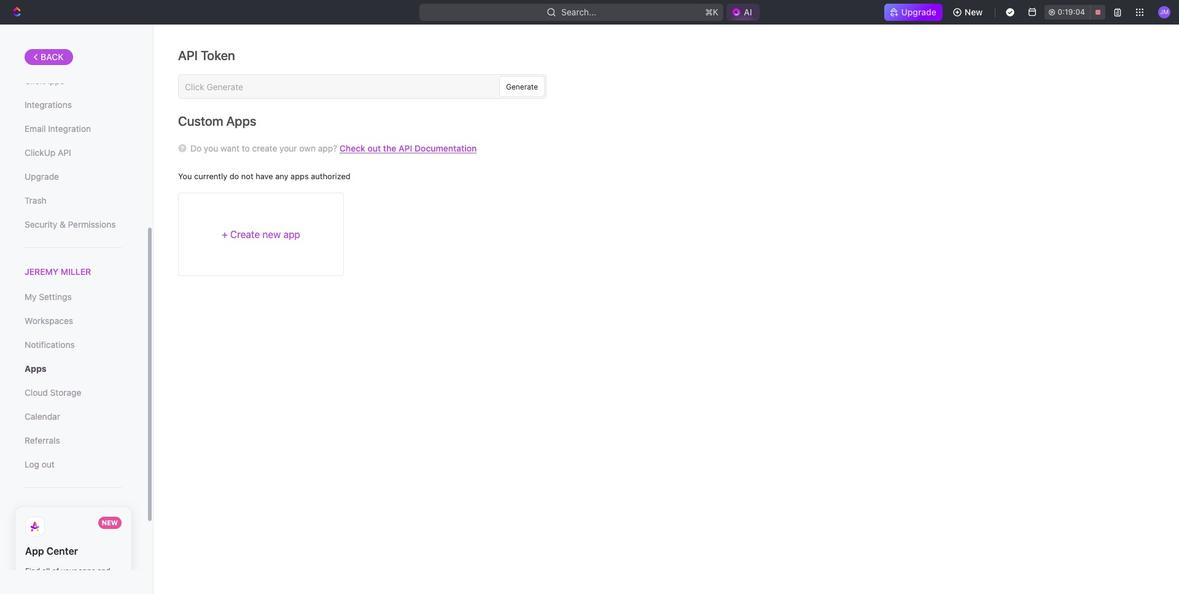 Task type: locate. For each thing, give the bounding box(es) containing it.
0 vertical spatial upgrade link
[[884, 4, 943, 21]]

new inside find all of your apps and integrations in our new app center!
[[90, 578, 105, 587]]

0 horizontal spatial new
[[90, 578, 105, 587]]

0 horizontal spatial your
[[61, 567, 76, 576]]

permissions
[[68, 219, 116, 230]]

new
[[263, 229, 281, 240], [90, 578, 105, 587]]

our
[[77, 578, 88, 587]]

create
[[230, 229, 260, 240]]

0 horizontal spatial upgrade
[[25, 171, 59, 182]]

1 horizontal spatial out
[[368, 143, 381, 153]]

generate
[[506, 82, 538, 92]]

out right log
[[42, 460, 55, 470]]

api right the
[[399, 143, 412, 153]]

1 vertical spatial new
[[90, 578, 105, 587]]

out inside do you want to create your own app? check out the api documentation
[[368, 143, 381, 153]]

your up in
[[61, 567, 76, 576]]

out left the
[[368, 143, 381, 153]]

1 vertical spatial upgrade
[[25, 171, 59, 182]]

api right clickup
[[58, 147, 71, 158]]

app
[[25, 546, 44, 557], [107, 578, 121, 587]]

notifications link
[[25, 335, 122, 356]]

0 vertical spatial apps
[[291, 171, 309, 181]]

do
[[190, 143, 202, 154]]

storage
[[50, 388, 81, 398]]

upgrade link up trash link
[[25, 166, 122, 187]]

apps
[[291, 171, 309, 181], [78, 567, 95, 576]]

log out link
[[25, 455, 122, 476]]

calendar link
[[25, 407, 122, 428]]

clickapps link
[[25, 71, 122, 92]]

new down and
[[90, 578, 105, 587]]

clickapps
[[25, 76, 64, 86]]

upgrade
[[902, 7, 937, 17], [25, 171, 59, 182]]

app up the find
[[25, 546, 44, 557]]

1 horizontal spatial apps
[[291, 171, 309, 181]]

currently
[[194, 171, 227, 181]]

jm button
[[1155, 2, 1175, 22]]

notifications
[[25, 340, 75, 350]]

referrals link
[[25, 431, 122, 452]]

settings
[[39, 292, 72, 302]]

api left token
[[178, 48, 198, 63]]

do you want to create your own app? check out the api documentation
[[190, 143, 477, 154]]

any
[[275, 171, 288, 181]]

your left own
[[280, 143, 297, 154]]

1 horizontal spatial new
[[965, 7, 983, 17]]

0 vertical spatial your
[[280, 143, 297, 154]]

calendar
[[25, 412, 60, 422]]

not
[[241, 171, 253, 181]]

back link
[[25, 49, 73, 65]]

api
[[178, 48, 198, 63], [399, 143, 412, 153], [58, 147, 71, 158]]

your
[[280, 143, 297, 154], [61, 567, 76, 576]]

upgrade down clickup
[[25, 171, 59, 182]]

2 horizontal spatial api
[[399, 143, 412, 153]]

integrations link
[[25, 95, 122, 115]]

0 vertical spatial new
[[965, 7, 983, 17]]

and
[[97, 567, 110, 576]]

0 horizontal spatial out
[[42, 460, 55, 470]]

apps up cloud at the bottom left
[[25, 364, 47, 374]]

ai button
[[727, 4, 760, 21]]

back
[[41, 52, 64, 62]]

my settings link
[[25, 287, 122, 308]]

upgrade left the new button
[[902, 7, 937, 17]]

email integration link
[[25, 119, 122, 139]]

new left the 'app'
[[263, 229, 281, 240]]

create
[[252, 143, 277, 154]]

apps
[[226, 114, 256, 128], [25, 364, 47, 374]]

all
[[42, 567, 50, 576]]

center!
[[25, 589, 51, 595]]

0 vertical spatial app
[[25, 546, 44, 557]]

1 vertical spatial app
[[107, 578, 121, 587]]

to
[[242, 143, 250, 154]]

1 vertical spatial upgrade link
[[25, 166, 122, 187]]

0 vertical spatial out
[[368, 143, 381, 153]]

0 horizontal spatial upgrade link
[[25, 166, 122, 187]]

new
[[965, 7, 983, 17], [102, 519, 118, 527]]

1 vertical spatial your
[[61, 567, 76, 576]]

1 vertical spatial out
[[42, 460, 55, 470]]

0 horizontal spatial new
[[102, 519, 118, 527]]

out
[[368, 143, 381, 153], [42, 460, 55, 470]]

0:19:04 button
[[1045, 5, 1106, 20]]

0 horizontal spatial apps
[[25, 364, 47, 374]]

the
[[383, 143, 396, 153]]

documentation
[[415, 143, 477, 153]]

1 horizontal spatial upgrade
[[902, 7, 937, 17]]

1 horizontal spatial new
[[263, 229, 281, 240]]

apps up to
[[226, 114, 256, 128]]

0 horizontal spatial app
[[25, 546, 44, 557]]

upgrade link
[[884, 4, 943, 21], [25, 166, 122, 187]]

apps up our on the bottom
[[78, 567, 95, 576]]

0 vertical spatial apps
[[226, 114, 256, 128]]

log out
[[25, 460, 55, 470]]

app?
[[318, 143, 337, 154]]

0:19:04
[[1058, 7, 1085, 17]]

1 vertical spatial apps
[[78, 567, 95, 576]]

+
[[222, 229, 228, 240]]

0 vertical spatial upgrade
[[902, 7, 937, 17]]

1 horizontal spatial your
[[280, 143, 297, 154]]

upgrade link left the new button
[[884, 4, 943, 21]]

api inside do you want to create your own app? check out the api documentation
[[399, 143, 412, 153]]

my settings
[[25, 292, 72, 302]]

Click Generate text field
[[185, 81, 496, 92]]

1 horizontal spatial app
[[107, 578, 121, 587]]

app down and
[[107, 578, 121, 587]]

check out the api documentation link
[[340, 143, 477, 153]]

apps right "any"
[[291, 171, 309, 181]]

jeremy
[[25, 267, 58, 277]]

0 horizontal spatial apps
[[78, 567, 95, 576]]



Task type: vqa. For each thing, say whether or not it's contained in the screenshot.
1st Greg from the top
no



Task type: describe. For each thing, give the bounding box(es) containing it.
you
[[204, 143, 218, 154]]

email integration
[[25, 123, 91, 134]]

trash
[[25, 195, 47, 206]]

apps link
[[25, 359, 122, 380]]

your inside do you want to create your own app? check out the api documentation
[[280, 143, 297, 154]]

in
[[69, 578, 75, 587]]

you currently do not have any apps authorized
[[178, 171, 351, 181]]

app inside find all of your apps and integrations in our new app center!
[[107, 578, 121, 587]]

workspaces
[[25, 316, 73, 326]]

of
[[52, 567, 59, 576]]

api token
[[178, 48, 235, 63]]

integrations
[[25, 100, 72, 110]]

do
[[230, 171, 239, 181]]

have
[[256, 171, 273, 181]]

security & permissions link
[[25, 214, 122, 235]]

new inside button
[[965, 7, 983, 17]]

cloud
[[25, 388, 48, 398]]

&
[[60, 219, 66, 230]]

center
[[46, 546, 78, 557]]

clickup api
[[25, 147, 71, 158]]

integrations
[[25, 578, 67, 587]]

your inside find all of your apps and integrations in our new app center!
[[61, 567, 76, 576]]

integration
[[48, 123, 91, 134]]

0 vertical spatial new
[[263, 229, 281, 240]]

you
[[178, 171, 192, 181]]

clickup api link
[[25, 143, 122, 163]]

custom
[[178, 114, 223, 128]]

jm
[[1160, 8, 1169, 16]]

jeremy miller
[[25, 267, 91, 277]]

custom apps
[[178, 114, 256, 128]]

referrals
[[25, 436, 60, 446]]

own
[[299, 143, 316, 154]]

1 horizontal spatial apps
[[226, 114, 256, 128]]

authorized
[[311, 171, 351, 181]]

⌘k
[[706, 7, 719, 17]]

log
[[25, 460, 39, 470]]

security & permissions
[[25, 219, 116, 230]]

email
[[25, 123, 46, 134]]

1 horizontal spatial upgrade link
[[884, 4, 943, 21]]

want
[[221, 143, 240, 154]]

1 vertical spatial apps
[[25, 364, 47, 374]]

find all of your apps and integrations in our new app center!
[[25, 567, 121, 595]]

search...
[[562, 7, 597, 17]]

workspaces link
[[25, 311, 122, 332]]

security
[[25, 219, 57, 230]]

+ create new app
[[222, 229, 300, 240]]

check
[[340, 143, 365, 153]]

ai
[[744, 7, 752, 17]]

cloud storage
[[25, 388, 81, 398]]

trash link
[[25, 190, 122, 211]]

my
[[25, 292, 37, 302]]

find
[[25, 567, 40, 576]]

apps inside find all of your apps and integrations in our new app center!
[[78, 567, 95, 576]]

1 horizontal spatial api
[[178, 48, 198, 63]]

new button
[[948, 2, 990, 22]]

0 horizontal spatial api
[[58, 147, 71, 158]]

1 vertical spatial new
[[102, 519, 118, 527]]

app
[[284, 229, 300, 240]]

generate button
[[499, 76, 545, 97]]

clickup
[[25, 147, 55, 158]]

miller
[[61, 267, 91, 277]]

cloud storage link
[[25, 383, 122, 404]]

app center
[[25, 546, 78, 557]]

token
[[201, 48, 235, 63]]



